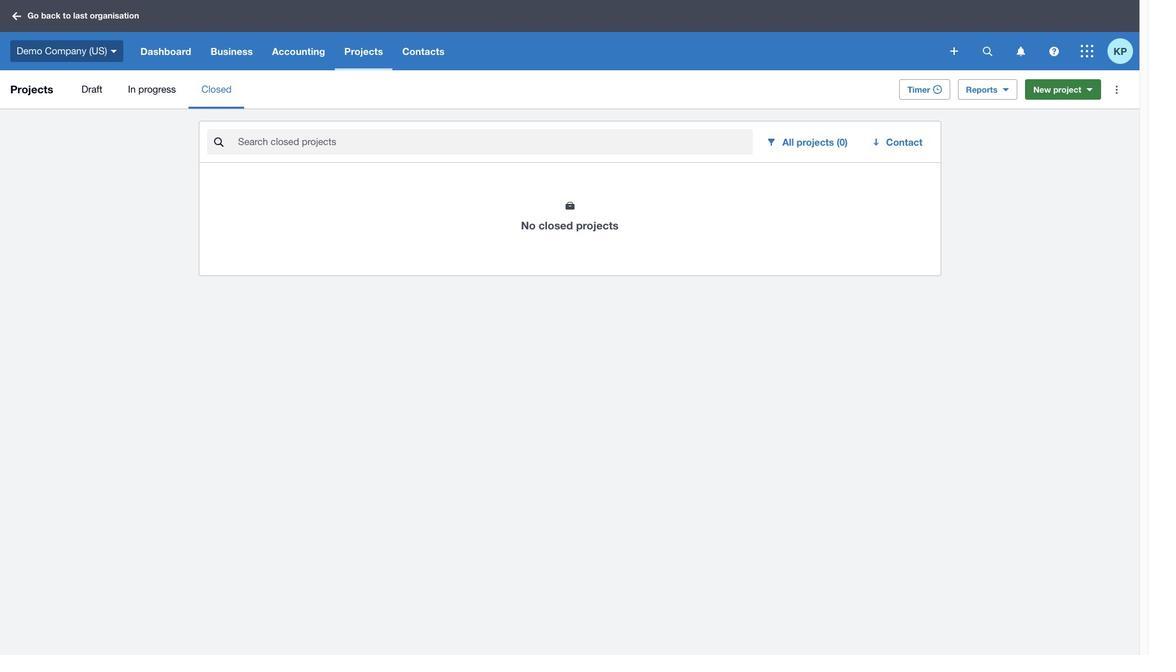 Task type: vqa. For each thing, say whether or not it's contained in the screenshot.
Invite Others To Use Projects And Assign And Manage Their User Roles at top
no



Task type: describe. For each thing, give the bounding box(es) containing it.
back
[[41, 10, 61, 21]]

reports button
[[958, 79, 1018, 100]]

projects button
[[335, 32, 393, 70]]

kp button
[[1108, 32, 1140, 70]]

svg image inside demo company (us) popup button
[[110, 50, 117, 53]]

all projects (0) button
[[758, 129, 858, 155]]

go back to last organisation link
[[8, 5, 147, 27]]

contacts button
[[393, 32, 454, 70]]

all projects (0)
[[783, 136, 848, 148]]

kp
[[1114, 45, 1127, 57]]

timer button
[[900, 79, 950, 100]]

go back to last organisation
[[27, 10, 139, 21]]

contact button
[[863, 129, 933, 155]]

projects inside 'dropdown button'
[[344, 45, 383, 57]]

organisation
[[90, 10, 139, 21]]

svg image inside go back to last organisation link
[[12, 12, 21, 20]]

accounting
[[272, 45, 325, 57]]

contacts
[[402, 45, 445, 57]]

projects inside the all projects (0) "popup button"
[[797, 136, 834, 148]]

new
[[1034, 84, 1051, 95]]

accounting button
[[263, 32, 335, 70]]

(0)
[[837, 136, 848, 148]]

all
[[783, 136, 794, 148]]

(us)
[[89, 45, 107, 56]]

1 vertical spatial projects
[[10, 82, 53, 96]]

progress
[[138, 84, 176, 95]]

in
[[128, 84, 136, 95]]

2 horizontal spatial svg image
[[1017, 46, 1025, 56]]

no
[[521, 219, 536, 232]]



Task type: locate. For each thing, give the bounding box(es) containing it.
company
[[45, 45, 86, 56]]

business button
[[201, 32, 263, 70]]

projects right the closed
[[576, 219, 619, 232]]

0 vertical spatial projects
[[797, 136, 834, 148]]

projects
[[797, 136, 834, 148], [576, 219, 619, 232]]

svg image left go
[[12, 12, 21, 20]]

banner
[[0, 0, 1140, 70]]

demo company (us)
[[17, 45, 107, 56]]

svg image
[[1081, 45, 1094, 58], [983, 46, 993, 56], [1050, 46, 1059, 56], [951, 47, 958, 55]]

new project
[[1034, 84, 1082, 95]]

1 horizontal spatial projects
[[797, 136, 834, 148]]

projects down demo
[[10, 82, 53, 96]]

project
[[1054, 84, 1082, 95]]

demo company (us) button
[[0, 32, 131, 70]]

projects left contacts
[[344, 45, 383, 57]]

banner containing kp
[[0, 0, 1140, 70]]

0 horizontal spatial projects
[[576, 219, 619, 232]]

go
[[27, 10, 39, 21]]

business
[[211, 45, 253, 57]]

closed link
[[189, 70, 245, 109]]

to
[[63, 10, 71, 21]]

in progress
[[128, 84, 176, 95]]

contact
[[886, 136, 923, 148]]

last
[[73, 10, 88, 21]]

1 horizontal spatial projects
[[344, 45, 383, 57]]

svg image
[[12, 12, 21, 20], [1017, 46, 1025, 56], [110, 50, 117, 53]]

0 horizontal spatial projects
[[10, 82, 53, 96]]

more options image
[[1104, 77, 1130, 102]]

1 vertical spatial projects
[[576, 219, 619, 232]]

draft
[[81, 84, 102, 95]]

closed
[[539, 219, 573, 232]]

new project button
[[1025, 79, 1102, 100]]

in progress link
[[115, 70, 189, 109]]

projects left (0) on the right top of the page
[[797, 136, 834, 148]]

draft link
[[69, 70, 115, 109]]

svg image up reports popup button
[[1017, 46, 1025, 56]]

projects
[[344, 45, 383, 57], [10, 82, 53, 96]]

svg image right (us)
[[110, 50, 117, 53]]

dashboard link
[[131, 32, 201, 70]]

timer
[[908, 84, 931, 95]]

demo
[[17, 45, 42, 56]]

0 vertical spatial projects
[[344, 45, 383, 57]]

dashboard
[[140, 45, 191, 57]]

Search closed projects search field
[[237, 130, 753, 154]]

0 horizontal spatial svg image
[[12, 12, 21, 20]]

1 horizontal spatial svg image
[[110, 50, 117, 53]]

closed
[[202, 84, 232, 95]]

no closed projects
[[521, 219, 619, 232]]

reports
[[966, 84, 998, 95]]



